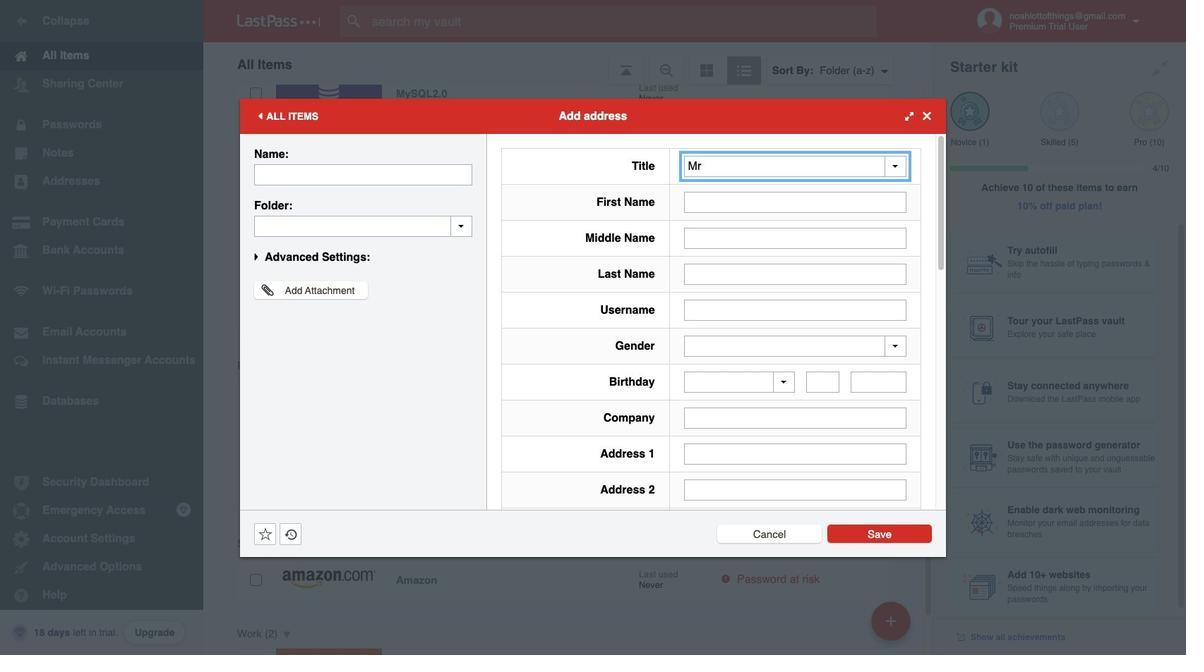 Task type: vqa. For each thing, say whether or not it's contained in the screenshot.
new item element
no



Task type: locate. For each thing, give the bounding box(es) containing it.
None text field
[[684, 228, 907, 249], [684, 300, 907, 321], [851, 372, 907, 393], [684, 444, 907, 465], [684, 228, 907, 249], [684, 300, 907, 321], [851, 372, 907, 393], [684, 444, 907, 465]]

Search search field
[[340, 6, 905, 37]]

main navigation navigation
[[0, 0, 203, 656]]

search my vault text field
[[340, 6, 905, 37]]

new item navigation
[[866, 598, 919, 656]]

new item image
[[886, 617, 896, 627]]

dialog
[[240, 99, 946, 656]]

None text field
[[254, 164, 472, 185], [684, 192, 907, 213], [254, 216, 472, 237], [684, 264, 907, 285], [806, 372, 840, 393], [684, 408, 907, 429], [684, 480, 907, 501], [254, 164, 472, 185], [684, 192, 907, 213], [254, 216, 472, 237], [684, 264, 907, 285], [806, 372, 840, 393], [684, 408, 907, 429], [684, 480, 907, 501]]

lastpass image
[[237, 15, 321, 28]]



Task type: describe. For each thing, give the bounding box(es) containing it.
vault options navigation
[[203, 42, 933, 85]]



